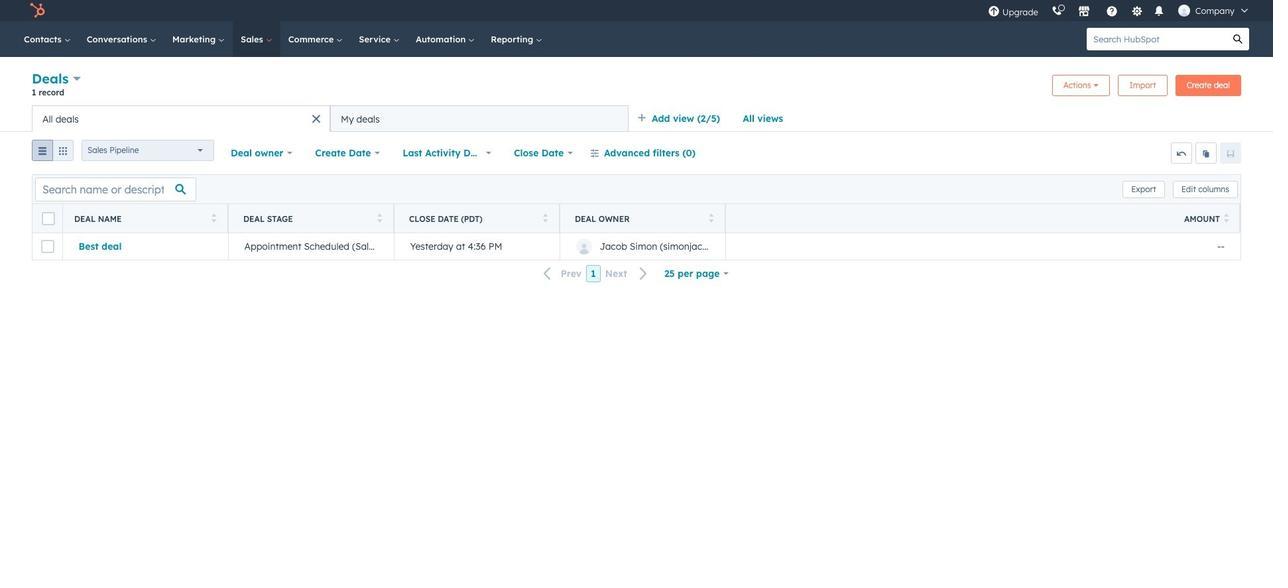 Task type: vqa. For each thing, say whether or not it's contained in the screenshot.
domain within button
no



Task type: locate. For each thing, give the bounding box(es) containing it.
1 horizontal spatial press to sort. image
[[377, 213, 382, 222]]

2 press to sort. image from the left
[[1224, 213, 1229, 222]]

2 press to sort. element from the left
[[377, 213, 382, 224]]

press to sort. image
[[211, 213, 216, 222], [377, 213, 382, 222], [708, 213, 713, 222]]

marketplaces image
[[1078, 6, 1090, 18]]

1 press to sort. image from the left
[[543, 213, 548, 222]]

0 horizontal spatial press to sort. image
[[543, 213, 548, 222]]

Search name or description search field
[[35, 177, 196, 201]]

menu
[[981, 0, 1257, 21]]

pagination navigation
[[536, 265, 656, 283]]

2 horizontal spatial press to sort. image
[[708, 213, 713, 222]]

1 horizontal spatial press to sort. image
[[1224, 213, 1229, 222]]

5 press to sort. element from the left
[[1224, 213, 1229, 224]]

press to sort. element
[[211, 213, 216, 224], [377, 213, 382, 224], [543, 213, 548, 224], [708, 213, 713, 224], [1224, 213, 1229, 224]]

group
[[32, 140, 74, 166]]

1 press to sort. image from the left
[[211, 213, 216, 222]]

1 press to sort. element from the left
[[211, 213, 216, 224]]

banner
[[32, 69, 1241, 105]]

press to sort. image
[[543, 213, 548, 222], [1224, 213, 1229, 222]]

jacob simon image
[[1178, 5, 1190, 17]]

0 horizontal spatial press to sort. image
[[211, 213, 216, 222]]

4 press to sort. element from the left
[[708, 213, 713, 224]]



Task type: describe. For each thing, give the bounding box(es) containing it.
Search HubSpot search field
[[1087, 28, 1227, 50]]

3 press to sort. element from the left
[[543, 213, 548, 224]]

2 press to sort. image from the left
[[377, 213, 382, 222]]

3 press to sort. image from the left
[[708, 213, 713, 222]]



